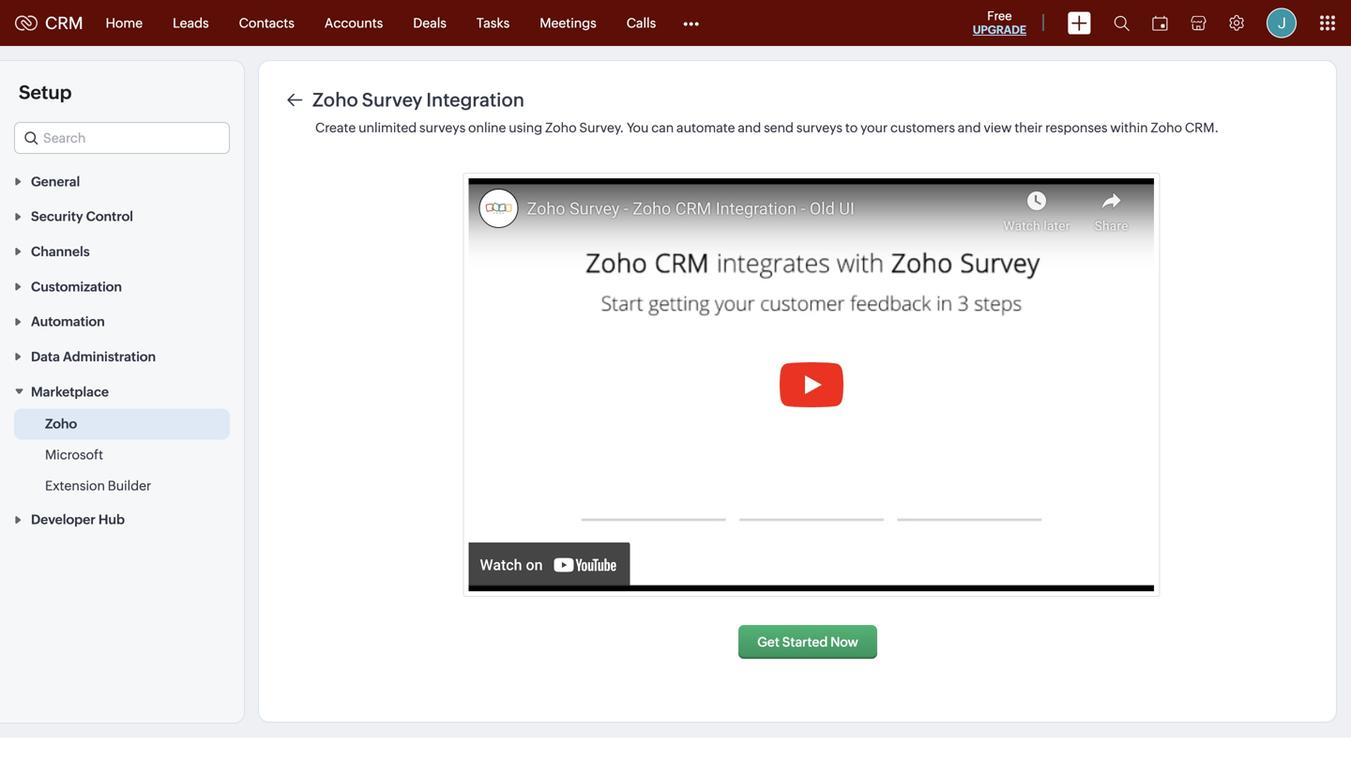 Task type: describe. For each thing, give the bounding box(es) containing it.
zoho survey integration
[[313, 89, 525, 111]]

data administration
[[31, 349, 156, 364]]

unlimited
[[359, 120, 417, 135]]

to
[[846, 120, 858, 135]]

1 and from the left
[[738, 120, 762, 135]]

search image
[[1114, 15, 1130, 31]]

automation button
[[0, 304, 244, 339]]

now
[[831, 635, 859, 650]]

crm link
[[15, 13, 83, 33]]

survey.
[[580, 120, 624, 135]]

create menu element
[[1057, 0, 1103, 46]]

developer hub button
[[0, 502, 244, 537]]

started
[[783, 635, 828, 650]]

upgrade
[[973, 23, 1027, 36]]

data
[[31, 349, 60, 364]]

create unlimited surveys online using zoho survey. you can automate and send surveys to your customers and view their responses within zoho crm.
[[315, 120, 1219, 135]]

logo image
[[15, 15, 38, 31]]

security control
[[31, 209, 133, 224]]

meetings
[[540, 15, 597, 31]]

send
[[764, 120, 794, 135]]

crm
[[45, 13, 83, 33]]

contacts
[[239, 15, 295, 31]]

automation
[[31, 314, 105, 329]]

profile image
[[1267, 8, 1297, 38]]

accounts link
[[310, 0, 398, 46]]

get
[[758, 635, 780, 650]]

survey
[[362, 89, 423, 111]]

can
[[652, 120, 674, 135]]

create
[[315, 120, 356, 135]]

home link
[[91, 0, 158, 46]]

tasks link
[[462, 0, 525, 46]]

developer
[[31, 512, 96, 527]]

home
[[106, 15, 143, 31]]

calls link
[[612, 0, 671, 46]]

2 and from the left
[[958, 120, 982, 135]]

meetings link
[[525, 0, 612, 46]]

view
[[984, 120, 1012, 135]]

accounts
[[325, 15, 383, 31]]

calls
[[627, 15, 656, 31]]

security control button
[[0, 198, 244, 233]]

search element
[[1103, 0, 1141, 46]]

crm.
[[1185, 120, 1219, 135]]

extension builder
[[45, 478, 151, 493]]

data administration button
[[0, 339, 244, 374]]

security
[[31, 209, 83, 224]]

deals
[[413, 15, 447, 31]]

within
[[1111, 120, 1149, 135]]

builder
[[108, 478, 151, 493]]

using
[[509, 120, 543, 135]]

contacts link
[[224, 0, 310, 46]]



Task type: locate. For each thing, give the bounding box(es) containing it.
marketplace button
[[0, 374, 244, 409]]

0 horizontal spatial and
[[738, 120, 762, 135]]

and
[[738, 120, 762, 135], [958, 120, 982, 135]]

1 surveys from the left
[[420, 120, 466, 135]]

microsoft link
[[45, 445, 103, 464]]

zoho left crm.
[[1151, 120, 1183, 135]]

their
[[1015, 120, 1043, 135]]

1 horizontal spatial surveys
[[797, 120, 843, 135]]

profile element
[[1256, 0, 1309, 46]]

free upgrade
[[973, 9, 1027, 36]]

integration
[[426, 89, 525, 111]]

and left send
[[738, 120, 762, 135]]

microsoft
[[45, 447, 103, 462]]

Other Modules field
[[671, 8, 712, 38]]

surveys down zoho survey integration
[[420, 120, 466, 135]]

2 surveys from the left
[[797, 120, 843, 135]]

control
[[86, 209, 133, 224]]

zoho right using
[[545, 120, 577, 135]]

create menu image
[[1068, 12, 1092, 34]]

free
[[988, 9, 1012, 23]]

marketplace
[[31, 384, 109, 399]]

deals link
[[398, 0, 462, 46]]

get started now button
[[739, 625, 878, 659]]

zoho
[[313, 89, 358, 111], [545, 120, 577, 135], [1151, 120, 1183, 135], [45, 416, 77, 431]]

responses
[[1046, 120, 1108, 135]]

Search text field
[[15, 123, 229, 153]]

setup
[[19, 82, 72, 103]]

surveys
[[420, 120, 466, 135], [797, 120, 843, 135]]

you
[[627, 120, 649, 135]]

None field
[[14, 122, 230, 154]]

hub
[[98, 512, 125, 527]]

general button
[[0, 163, 244, 198]]

and left view
[[958, 120, 982, 135]]

zoho inside marketplace 'region'
[[45, 416, 77, 431]]

surveys left to
[[797, 120, 843, 135]]

your
[[861, 120, 888, 135]]

calendar image
[[1153, 15, 1169, 31]]

administration
[[63, 349, 156, 364]]

extension
[[45, 478, 105, 493]]

0 horizontal spatial surveys
[[420, 120, 466, 135]]

customization button
[[0, 268, 244, 304]]

zoho up create
[[313, 89, 358, 111]]

zoho down marketplace
[[45, 416, 77, 431]]

leads link
[[158, 0, 224, 46]]

developer hub
[[31, 512, 125, 527]]

channels
[[31, 244, 90, 259]]

customers
[[891, 120, 956, 135]]

marketplace region
[[0, 409, 244, 502]]

channels button
[[0, 233, 244, 268]]

general
[[31, 174, 80, 189]]

get started now
[[758, 635, 859, 650]]

tasks
[[477, 15, 510, 31]]

leads
[[173, 15, 209, 31]]

automate
[[677, 120, 736, 135]]

zoho link
[[45, 414, 77, 433]]

1 horizontal spatial and
[[958, 120, 982, 135]]

online
[[468, 120, 506, 135]]

customization
[[31, 279, 122, 294]]



Task type: vqa. For each thing, say whether or not it's contained in the screenshot.
can
yes



